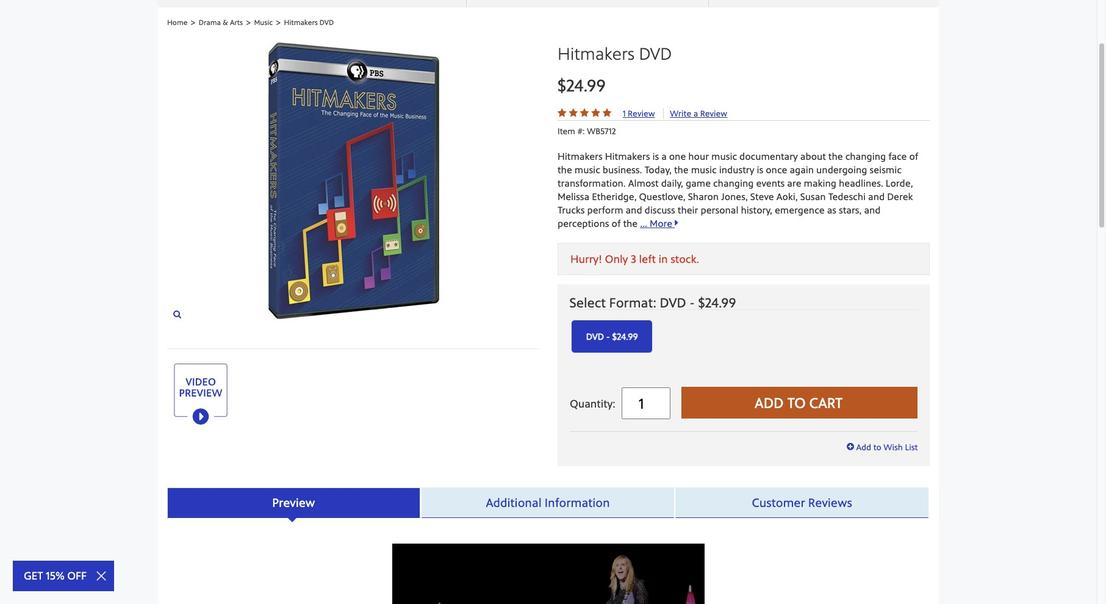 Task type: vqa. For each thing, say whether or not it's contained in the screenshot.
UP TO 75% OFF. HUNDREDS OF UNIQUE GIFTS.
no



Task type: describe. For each thing, give the bounding box(es) containing it.
industry
[[719, 164, 754, 176]]

write a review link
[[663, 108, 727, 119]]

reviews
[[808, 495, 852, 510]]

1 review link
[[623, 108, 661, 119]]

1 vertical spatial is
[[757, 164, 763, 176]]

perform
[[587, 204, 623, 216]]

hitmakers hitmakers is a one hour music documentary about the changing face of the music business. today, the music industry is once again undergoing seismic transformation. almost daily, game changing events are making headlines. lorde, melissa etheridge, questlove, sharon jones, steve aoki, susan tedeschi and derek trucks perform and discuss their personal history, emergence as stars, and perceptions of the
[[558, 150, 919, 230]]

home link
[[167, 18, 188, 27]]

music up transformation.
[[575, 164, 600, 176]]

preview link
[[167, 488, 420, 518]]

0 horizontal spatial hitmakers dvd
[[284, 18, 334, 27]]

1
[[623, 108, 626, 119]]

today,
[[645, 164, 672, 176]]

history,
[[741, 204, 772, 216]]

tedeschi
[[828, 191, 866, 203]]

once
[[766, 164, 787, 176]]

add to wish list link
[[847, 441, 918, 454]]

emergence
[[775, 204, 825, 216]]

susan
[[800, 191, 826, 203]]

... more link
[[640, 217, 678, 230]]

only
[[605, 252, 628, 266]]

additional information tab
[[421, 488, 676, 518]]

questlove,
[[639, 191, 686, 203]]

the down 'one'
[[674, 164, 689, 176]]

documentary
[[740, 150, 798, 162]]

2 review from the left
[[700, 108, 727, 119]]

the left "..."
[[623, 217, 638, 230]]

0 vertical spatial of
[[909, 150, 919, 162]]

jump to video preview image
[[170, 364, 231, 425]]

quantity:
[[570, 396, 615, 410]]

0 vertical spatial $24.99
[[558, 75, 606, 96]]

almost
[[628, 177, 659, 189]]

drama & arts link
[[199, 18, 243, 27]]

select
[[570, 294, 606, 311]]

music up industry
[[712, 150, 737, 162]]

2 horizontal spatial $24.99
[[698, 294, 736, 311]]

dvd inside button
[[586, 330, 604, 342]]

1 star image from the left
[[569, 108, 578, 118]]

customer
[[752, 495, 805, 510]]

item
[[558, 126, 575, 137]]

1 star image from the left
[[558, 108, 567, 118]]

additional information link
[[421, 488, 674, 518]]

select format: dvd - $24.99
[[570, 294, 736, 311]]

hour
[[688, 150, 709, 162]]

home
[[167, 18, 188, 27]]

melissa
[[558, 191, 590, 203]]

making
[[804, 177, 837, 189]]

hurry!
[[570, 252, 602, 266]]

additional
[[486, 495, 542, 510]]

their
[[678, 204, 698, 216]]

events
[[756, 177, 785, 189]]

list
[[905, 442, 918, 453]]

cart
[[809, 394, 843, 412]]

etheridge,
[[592, 191, 637, 203]]

2 star image from the left
[[580, 108, 589, 118]]

seismic
[[870, 164, 902, 176]]

write
[[670, 108, 691, 119]]

more
[[650, 217, 672, 230]]

0 vertical spatial changing
[[845, 150, 886, 162]]

customer reviews tab
[[676, 488, 930, 518]]

stars,
[[839, 204, 862, 216]]

1 vertical spatial changing
[[713, 177, 754, 189]]

sharon
[[688, 191, 719, 203]]

information
[[545, 495, 610, 510]]

drama
[[199, 18, 221, 27]]

to
[[874, 442, 882, 453]]

wish
[[884, 442, 903, 453]]

left
[[639, 252, 656, 266]]

in
[[659, 252, 668, 266]]

customer reviews link
[[676, 488, 929, 518]]



Task type: locate. For each thing, give the bounding box(es) containing it.
aoki,
[[777, 191, 798, 203]]

review right write
[[700, 108, 727, 119]]

#:
[[577, 126, 585, 137]]

item #: wb5712
[[558, 126, 616, 137]]

Quantity number field
[[622, 388, 670, 419]]

0 horizontal spatial -
[[606, 330, 610, 342]]

tab list containing preview
[[167, 488, 930, 518]]

1 vertical spatial $24.99
[[698, 294, 736, 311]]

write a review
[[670, 108, 727, 119]]

one
[[669, 150, 686, 162]]

1 horizontal spatial a
[[694, 108, 698, 119]]

star image
[[569, 108, 578, 118], [580, 108, 589, 118], [591, 108, 600, 118]]

form
[[558, 243, 930, 432]]

hitmakers dvd up 1
[[558, 43, 672, 64]]

... more
[[640, 217, 672, 230]]

- down the format:
[[606, 330, 610, 342]]

1 horizontal spatial of
[[909, 150, 919, 162]]

star image left 1
[[603, 108, 611, 118]]

$24.99 up #:
[[558, 75, 606, 96]]

video preview element
[[392, 540, 705, 604]]

1 horizontal spatial -
[[690, 294, 695, 311]]

2 horizontal spatial star image
[[591, 108, 600, 118]]

music down hour
[[691, 164, 717, 176]]

- down stock.
[[690, 294, 695, 311]]

star image up the item
[[558, 108, 567, 118]]

is up today,
[[652, 150, 659, 162]]

arts
[[230, 18, 243, 27]]

1 vertical spatial a
[[661, 150, 667, 162]]

music
[[254, 18, 273, 27]]

business.
[[603, 164, 642, 176]]

3
[[631, 252, 636, 266]]

music
[[712, 150, 737, 162], [575, 164, 600, 176], [691, 164, 717, 176]]

wb5712
[[587, 126, 616, 137]]

0 horizontal spatial star image
[[558, 108, 567, 118]]

the up the melissa
[[558, 164, 572, 176]]

tab list
[[167, 488, 930, 518]]

caret right image
[[675, 218, 678, 228]]

0 horizontal spatial star image
[[569, 108, 578, 118]]

1 review from the left
[[628, 108, 655, 119]]

0 horizontal spatial a
[[661, 150, 667, 162]]

hitmakers dvd image
[[213, 41, 494, 321]]

of
[[909, 150, 919, 162], [612, 217, 621, 230]]

enlarge product image image
[[173, 310, 181, 318]]

again
[[790, 164, 814, 176]]

is down documentary
[[757, 164, 763, 176]]

star image up wb5712
[[591, 108, 600, 118]]

personal
[[701, 204, 739, 216]]

and right stars,
[[864, 204, 881, 216]]

discuss
[[645, 204, 675, 216]]

$24.99 down the format:
[[612, 330, 638, 342]]

derek
[[887, 191, 913, 203]]

changing
[[845, 150, 886, 162], [713, 177, 754, 189]]

jones,
[[721, 191, 748, 203]]

2 star image from the left
[[603, 108, 611, 118]]

0 horizontal spatial review
[[628, 108, 655, 119]]

headlines.
[[839, 177, 883, 189]]

hitmakers dvd link
[[284, 18, 334, 27]]

preview tab
[[167, 488, 421, 518]]

$24.99 down stock.
[[698, 294, 736, 311]]

and
[[868, 191, 885, 203], [626, 204, 642, 216], [864, 204, 881, 216]]

-
[[690, 294, 695, 311], [606, 330, 610, 342]]

star image up the item
[[569, 108, 578, 118]]

and down headlines.
[[868, 191, 885, 203]]

a left 'one'
[[661, 150, 667, 162]]

&
[[223, 18, 228, 27]]

1 horizontal spatial review
[[700, 108, 727, 119]]

2 vertical spatial $24.99
[[612, 330, 638, 342]]

plus circle image
[[847, 443, 854, 451]]

hitmakers dvd right music
[[284, 18, 334, 27]]

drama & arts
[[199, 18, 243, 27]]

game
[[686, 177, 711, 189]]

review
[[628, 108, 655, 119], [700, 108, 727, 119]]

...
[[640, 217, 647, 230]]

lorde,
[[886, 177, 913, 189]]

format:
[[609, 294, 657, 311]]

face
[[889, 150, 907, 162]]

of down perform at the top right of the page
[[612, 217, 621, 230]]

0 vertical spatial -
[[690, 294, 695, 311]]

0 horizontal spatial changing
[[713, 177, 754, 189]]

1 vertical spatial hitmakers dvd
[[558, 43, 672, 64]]

form containing add
[[558, 243, 930, 432]]

the up undergoing
[[828, 150, 843, 162]]

1 horizontal spatial star image
[[580, 108, 589, 118]]

- inside dvd - $24.99 button
[[606, 330, 610, 342]]

about
[[800, 150, 826, 162]]

star image up item #: wb5712
[[580, 108, 589, 118]]

a inside hitmakers hitmakers is a one hour music documentary about the changing face of the music business. today, the music industry is once again undergoing seismic transformation. almost daily, game changing events are making headlines. lorde, melissa etheridge, questlove, sharon jones, steve aoki, susan tedeschi and derek trucks perform and discuss their personal history, emergence as stars, and perceptions of the
[[661, 150, 667, 162]]

additional information
[[486, 495, 610, 510]]

1 vertical spatial of
[[612, 217, 621, 230]]

add
[[755, 394, 784, 412]]

are
[[787, 177, 801, 189]]

dvd - $24.99
[[586, 330, 638, 342]]

0 horizontal spatial of
[[612, 217, 621, 230]]

a
[[694, 108, 698, 119], [661, 150, 667, 162]]

hitmakers dvd
[[284, 18, 334, 27], [558, 43, 672, 64]]

3 star image from the left
[[591, 108, 600, 118]]

1 horizontal spatial is
[[757, 164, 763, 176]]

customer reviews
[[752, 495, 852, 510]]

1 vertical spatial -
[[606, 330, 610, 342]]

of right face
[[909, 150, 919, 162]]

changing up 'jones,'
[[713, 177, 754, 189]]

0 vertical spatial is
[[652, 150, 659, 162]]

0 horizontal spatial is
[[652, 150, 659, 162]]

preview
[[272, 495, 315, 510]]

add to wish list
[[856, 442, 918, 453]]

and up "..."
[[626, 204, 642, 216]]

perceptions
[[558, 217, 609, 230]]

1 review
[[623, 108, 655, 119]]

0 horizontal spatial $24.99
[[558, 75, 606, 96]]

0 vertical spatial a
[[694, 108, 698, 119]]

1 horizontal spatial star image
[[603, 108, 611, 118]]

1 horizontal spatial hitmakers dvd
[[558, 43, 672, 64]]

$24.99
[[558, 75, 606, 96], [698, 294, 736, 311], [612, 330, 638, 342]]

undergoing
[[816, 164, 867, 176]]

add to cart
[[755, 394, 843, 412]]

stock.
[[671, 252, 699, 266]]

0 vertical spatial hitmakers dvd
[[284, 18, 334, 27]]

changing up seismic
[[845, 150, 886, 162]]

review right 1
[[628, 108, 655, 119]]

music link
[[254, 18, 273, 27]]

dvd - $24.99 button
[[572, 320, 652, 352]]

to
[[787, 394, 806, 412]]

daily,
[[661, 177, 683, 189]]

1 horizontal spatial $24.99
[[612, 330, 638, 342]]

is
[[652, 150, 659, 162], [757, 164, 763, 176]]

star image
[[558, 108, 567, 118], [603, 108, 611, 118]]

transformation.
[[558, 177, 626, 189]]

hitmakers
[[284, 18, 318, 27], [558, 43, 635, 64], [558, 150, 603, 162], [605, 150, 650, 162]]

steve
[[750, 191, 774, 203]]

$24.99 inside button
[[612, 330, 638, 342]]

hurry! only 3 left in stock.
[[570, 252, 699, 266]]

add
[[856, 442, 871, 453]]

trucks
[[558, 204, 585, 216]]

1 horizontal spatial changing
[[845, 150, 886, 162]]

as
[[827, 204, 837, 216]]

a right write
[[694, 108, 698, 119]]



